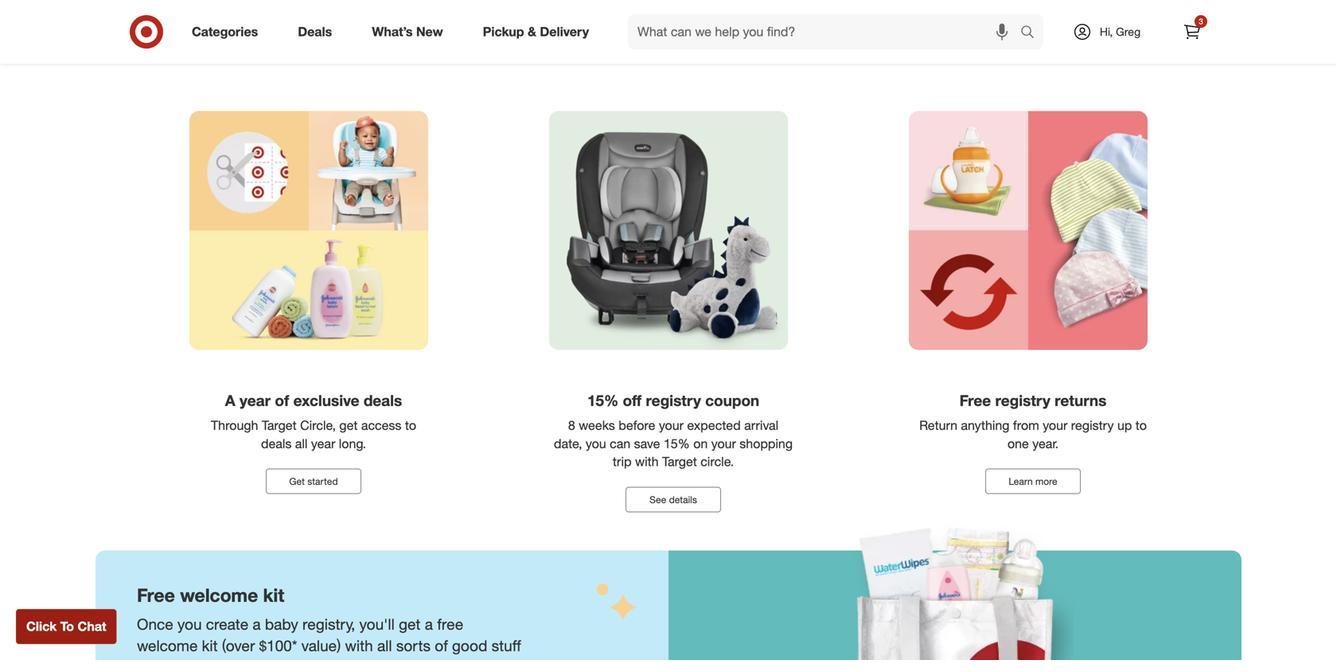 Task type: vqa. For each thing, say whether or not it's contained in the screenshot.
the leftmost of
yes



Task type: describe. For each thing, give the bounding box(es) containing it.
target inside "through target circle, get access to deals all year long."
[[262, 418, 297, 433]]

one
[[1008, 436, 1029, 451]]

categories
[[192, 24, 258, 39]]

target inside 8 weeks before your expected arrival date, you can save 15% on your shopping trip with target circle.
[[662, 454, 697, 470]]

on
[[694, 436, 708, 451]]

get
[[289, 476, 305, 487]]

before
[[619, 418, 656, 433]]

deals link
[[284, 14, 352, 49]]

your inside the once you create a baby registry, you'll get a free welcome kit (over $100* value) with all sorts of good stuff for you and your baby.
[[217, 658, 247, 660]]

new
[[416, 24, 443, 39]]

value)
[[302, 637, 341, 655]]

arrival
[[745, 418, 779, 433]]

see details
[[650, 494, 697, 506]]

through target circle, get access to deals all year long.
[[211, 418, 416, 451]]

a
[[225, 391, 235, 409]]

categories link
[[178, 14, 278, 49]]

search button
[[1014, 14, 1052, 53]]

learn more link
[[986, 469, 1081, 494]]

can
[[610, 436, 631, 451]]

delivery
[[540, 24, 589, 39]]

deals inside "through target circle, get access to deals all year long."
[[261, 436, 292, 451]]

to
[[60, 619, 74, 634]]

through
[[211, 418, 258, 433]]

baby
[[265, 615, 298, 633]]

1 vertical spatial of
[[275, 391, 289, 409]]

your up circle.
[[712, 436, 736, 451]]

you'll
[[360, 615, 395, 633]]

get inside "through target circle, get access to deals all year long."
[[340, 418, 358, 433]]

hi, greg
[[1100, 25, 1141, 39]]

free for free welcome kit
[[137, 584, 175, 606]]

what's
[[372, 24, 413, 39]]

once
[[137, 615, 173, 633]]

get started
[[289, 476, 338, 487]]

free for free registry returns
[[960, 391, 991, 409]]

click to chat button
[[16, 609, 117, 644]]

&
[[528, 24, 537, 39]]

What can we help you find? suggestions appear below search field
[[628, 14, 1025, 49]]

returns
[[1055, 391, 1107, 409]]

return anything from your registry up to one year.
[[920, 418, 1147, 451]]

off
[[623, 391, 642, 409]]

deals
[[298, 24, 332, 39]]

kit inside the once you create a baby registry, you'll get a free welcome kit (over $100* value) with all sorts of good stuff for you and your baby.
[[202, 637, 218, 655]]

registry inside return anything from your registry up to one year.
[[1072, 418, 1114, 433]]

all inside the once you create a baby registry, you'll get a free welcome kit (over $100* value) with all sorts of good stuff for you and your baby.
[[377, 637, 392, 655]]

0 horizontal spatial 15%
[[587, 391, 619, 409]]

0 horizontal spatial year
[[240, 391, 271, 409]]

started
[[308, 476, 338, 487]]

shopping
[[740, 436, 793, 451]]

what's new
[[372, 24, 443, 39]]

learn more
[[1009, 476, 1058, 487]]

a year of exclusive deals
[[225, 391, 402, 409]]

8 weeks before your expected arrival date, you can save 15% on your shopping trip with target circle.
[[554, 418, 793, 470]]

circle.
[[701, 454, 734, 470]]

3
[[1199, 16, 1204, 26]]

anything
[[961, 418, 1010, 433]]

save
[[634, 436, 660, 451]]

year inside "through target circle, get access to deals all year long."
[[311, 436, 335, 451]]

8
[[568, 418, 575, 433]]

of inside the once you create a baby registry, you'll get a free welcome kit (over $100* value) with all sorts of good stuff for you and your baby.
[[435, 637, 448, 655]]

up
[[1118, 418, 1133, 433]]

access
[[361, 418, 402, 433]]

a for to
[[595, 18, 609, 47]]



Task type: locate. For each thing, give the bounding box(es) containing it.
say
[[461, 18, 501, 47]]

1 horizontal spatial free
[[960, 391, 991, 409]]

all inside "through target circle, get access to deals all year long."
[[295, 436, 308, 451]]

1 horizontal spatial to
[[567, 18, 589, 47]]

1 horizontal spatial target
[[662, 454, 697, 470]]

learn
[[1009, 476, 1033, 487]]

with inside the once you create a baby registry, you'll get a free welcome kit (over $100* value) with all sorts of good stuff for you and your baby.
[[345, 637, 373, 655]]

good
[[452, 637, 488, 655]]

free up once
[[137, 584, 175, 606]]

your up the year.
[[1043, 418, 1068, 433]]

with down save
[[635, 454, 659, 470]]

free
[[437, 615, 464, 633]]

1 vertical spatial deals
[[261, 436, 292, 451]]

target
[[262, 418, 297, 433], [662, 454, 697, 470]]

2 vertical spatial of
[[435, 637, 448, 655]]

0 vertical spatial deals
[[364, 391, 402, 409]]

0 horizontal spatial target
[[262, 418, 297, 433]]

3 link
[[1175, 14, 1210, 49]]

1 vertical spatial kit
[[202, 637, 218, 655]]

2 horizontal spatial to
[[1136, 418, 1147, 433]]

15% up weeks
[[587, 391, 619, 409]]

a for create
[[253, 615, 261, 633]]

return
[[920, 418, 958, 433]]

to inside return anything from your registry up to one year.
[[1136, 418, 1147, 433]]

with
[[635, 454, 659, 470], [345, 637, 373, 655]]

greg
[[1116, 25, 1141, 39]]

with for kit
[[345, 637, 373, 655]]

your
[[659, 418, 684, 433], [1043, 418, 1068, 433], [712, 436, 736, 451], [217, 658, 247, 660]]

(over
[[222, 637, 255, 655]]

details
[[669, 494, 697, 506]]

15% inside 8 weeks before your expected arrival date, you can save 15% on your shopping trip with target circle.
[[664, 436, 690, 451]]

trip
[[613, 454, 632, 470]]

say hello to a year of registry benefits
[[461, 18, 876, 47]]

you right once
[[177, 615, 202, 633]]

welcome
[[180, 584, 258, 606], [137, 637, 198, 655]]

year right a
[[240, 391, 271, 409]]

1 horizontal spatial 15%
[[664, 436, 690, 451]]

year right delivery
[[615, 18, 663, 47]]

long.
[[339, 436, 366, 451]]

0 vertical spatial 15%
[[587, 391, 619, 409]]

registry
[[697, 18, 782, 47], [646, 391, 701, 409], [996, 391, 1051, 409], [1072, 418, 1114, 433]]

chat
[[78, 619, 106, 634]]

target left circle,
[[262, 418, 297, 433]]

a
[[595, 18, 609, 47], [253, 615, 261, 633], [425, 615, 433, 633]]

with for registry
[[635, 454, 659, 470]]

0 horizontal spatial deals
[[261, 436, 292, 451]]

see details link
[[626, 487, 721, 512]]

your down (over
[[217, 658, 247, 660]]

click
[[26, 619, 57, 634]]

to right hello
[[567, 18, 589, 47]]

create
[[206, 615, 249, 633]]

and
[[188, 658, 213, 660]]

target down on
[[662, 454, 697, 470]]

weeks
[[579, 418, 615, 433]]

free registry returns
[[960, 391, 1107, 409]]

0 vertical spatial of
[[669, 18, 691, 47]]

sorts
[[396, 637, 431, 655]]

2 vertical spatial year
[[311, 436, 335, 451]]

1 horizontal spatial get
[[399, 615, 421, 633]]

welcome kit image
[[776, 511, 1135, 660]]

date,
[[554, 436, 582, 451]]

15% off registry coupon
[[587, 391, 760, 409]]

1 vertical spatial get
[[399, 615, 421, 633]]

pickup
[[483, 24, 524, 39]]

expected
[[687, 418, 741, 433]]

to right "up"
[[1136, 418, 1147, 433]]

click to chat
[[26, 619, 106, 634]]

get up long.
[[340, 418, 358, 433]]

2 horizontal spatial of
[[669, 18, 691, 47]]

year
[[615, 18, 663, 47], [240, 391, 271, 409], [311, 436, 335, 451]]

search
[[1014, 26, 1052, 41]]

0 vertical spatial target
[[262, 418, 297, 433]]

deals up access
[[364, 391, 402, 409]]

you
[[586, 436, 606, 451], [177, 615, 202, 633], [159, 658, 184, 660]]

0 horizontal spatial a
[[253, 615, 261, 633]]

2 horizontal spatial year
[[615, 18, 663, 47]]

to right access
[[405, 418, 416, 433]]

0 horizontal spatial all
[[295, 436, 308, 451]]

get inside the once you create a baby registry, you'll get a free welcome kit (over $100* value) with all sorts of good stuff for you and your baby.
[[399, 615, 421, 633]]

1 vertical spatial target
[[662, 454, 697, 470]]

all
[[295, 436, 308, 451], [377, 637, 392, 655]]

0 horizontal spatial with
[[345, 637, 373, 655]]

exclusive
[[293, 391, 360, 409]]

1 vertical spatial with
[[345, 637, 373, 655]]

your down the 15% off registry coupon
[[659, 418, 684, 433]]

from
[[1014, 418, 1040, 433]]

coupon
[[706, 391, 760, 409]]

1 horizontal spatial of
[[435, 637, 448, 655]]

a left free
[[425, 615, 433, 633]]

0 vertical spatial you
[[586, 436, 606, 451]]

registry,
[[303, 615, 355, 633]]

you inside 8 weeks before your expected arrival date, you can save 15% on your shopping trip with target circle.
[[586, 436, 606, 451]]

welcome inside the once you create a baby registry, you'll get a free welcome kit (over $100* value) with all sorts of good stuff for you and your baby.
[[137, 637, 198, 655]]

1 vertical spatial you
[[177, 615, 202, 633]]

hi,
[[1100, 25, 1113, 39]]

kit up the and
[[202, 637, 218, 655]]

1 horizontal spatial deals
[[364, 391, 402, 409]]

1 horizontal spatial year
[[311, 436, 335, 451]]

free welcome kit
[[137, 584, 285, 606]]

year down circle,
[[311, 436, 335, 451]]

benefits
[[788, 18, 876, 47]]

all down circle,
[[295, 436, 308, 451]]

to
[[567, 18, 589, 47], [405, 418, 416, 433], [1136, 418, 1147, 433]]

1 vertical spatial year
[[240, 391, 271, 409]]

0 horizontal spatial of
[[275, 391, 289, 409]]

0 horizontal spatial free
[[137, 584, 175, 606]]

free
[[960, 391, 991, 409], [137, 584, 175, 606]]

a left the baby
[[253, 615, 261, 633]]

deals
[[364, 391, 402, 409], [261, 436, 292, 451]]

0 vertical spatial get
[[340, 418, 358, 433]]

1 vertical spatial free
[[137, 584, 175, 606]]

2 horizontal spatial a
[[595, 18, 609, 47]]

welcome down once
[[137, 637, 198, 655]]

15%
[[587, 391, 619, 409], [664, 436, 690, 451]]

all down you'll at bottom
[[377, 637, 392, 655]]

get
[[340, 418, 358, 433], [399, 615, 421, 633]]

0 horizontal spatial get
[[340, 418, 358, 433]]

baby.
[[251, 658, 286, 660]]

you right for
[[159, 658, 184, 660]]

$100*
[[259, 637, 297, 655]]

more
[[1036, 476, 1058, 487]]

1 horizontal spatial kit
[[263, 584, 285, 606]]

1 horizontal spatial with
[[635, 454, 659, 470]]

0 vertical spatial free
[[960, 391, 991, 409]]

15% left on
[[664, 436, 690, 451]]

see
[[650, 494, 667, 506]]

get started link
[[266, 469, 361, 494]]

0 vertical spatial year
[[615, 18, 663, 47]]

1 horizontal spatial a
[[425, 615, 433, 633]]

once you create a baby registry, you'll get a free welcome kit (over $100* value) with all sorts of good stuff for you and your baby.
[[137, 615, 521, 660]]

your inside return anything from your registry up to one year.
[[1043, 418, 1068, 433]]

0 horizontal spatial to
[[405, 418, 416, 433]]

1 vertical spatial all
[[377, 637, 392, 655]]

what's new link
[[359, 14, 463, 49]]

kit up the baby
[[263, 584, 285, 606]]

1 vertical spatial welcome
[[137, 637, 198, 655]]

kit
[[263, 584, 285, 606], [202, 637, 218, 655]]

a right delivery
[[595, 18, 609, 47]]

circle,
[[300, 418, 336, 433]]

with down you'll at bottom
[[345, 637, 373, 655]]

0 vertical spatial kit
[[263, 584, 285, 606]]

0 vertical spatial all
[[295, 436, 308, 451]]

of
[[669, 18, 691, 47], [275, 391, 289, 409], [435, 637, 448, 655]]

2 vertical spatial you
[[159, 658, 184, 660]]

1 vertical spatial 15%
[[664, 436, 690, 451]]

1 horizontal spatial all
[[377, 637, 392, 655]]

you down weeks
[[586, 436, 606, 451]]

year.
[[1033, 436, 1059, 451]]

get up sorts
[[399, 615, 421, 633]]

with inside 8 weeks before your expected arrival date, you can save 15% on your shopping trip with target circle.
[[635, 454, 659, 470]]

hello
[[508, 18, 560, 47]]

deals up get
[[261, 436, 292, 451]]

for
[[137, 658, 155, 660]]

free up anything at bottom right
[[960, 391, 991, 409]]

pickup & delivery
[[483, 24, 589, 39]]

welcome up 'create'
[[180, 584, 258, 606]]

stuff
[[492, 637, 521, 655]]

0 vertical spatial welcome
[[180, 584, 258, 606]]

0 vertical spatial with
[[635, 454, 659, 470]]

to inside "through target circle, get access to deals all year long."
[[405, 418, 416, 433]]

pickup & delivery link
[[470, 14, 609, 49]]

0 horizontal spatial kit
[[202, 637, 218, 655]]



